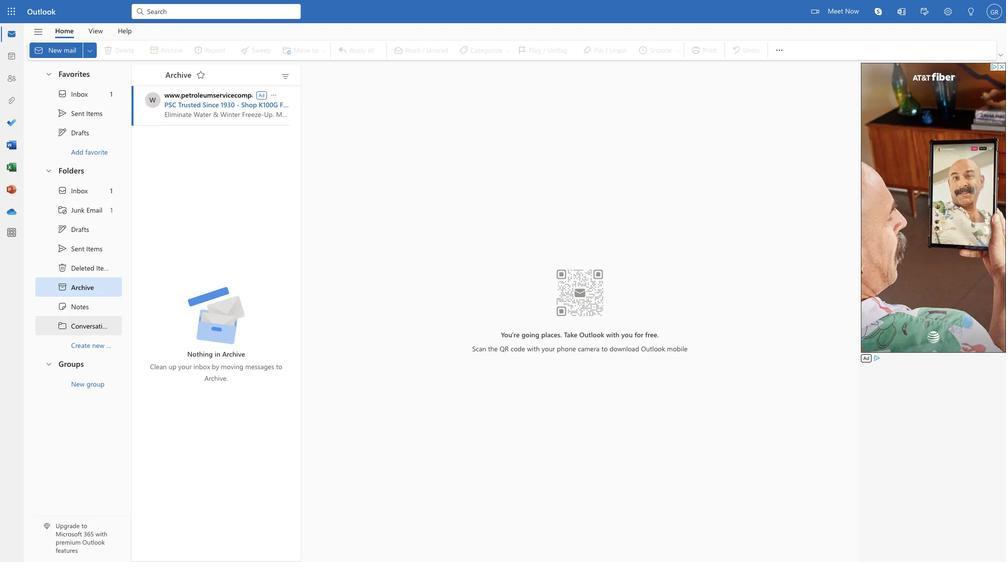 Task type: describe. For each thing, give the bounding box(es) containing it.

[[812, 8, 820, 15]]

in
[[215, 350, 220, 359]]

calendar image
[[7, 52, 16, 61]]

 conversation history
[[58, 321, 134, 331]]

mail
[[64, 45, 76, 55]]

folders tree item
[[35, 162, 122, 181]]

application containing outlook
[[0, 0, 1007, 563]]

sent inside tree
[[71, 244, 84, 253]]

nothing
[[187, 350, 213, 359]]

w
[[149, 95, 156, 105]]

microsoft
[[56, 531, 82, 539]]

your inside nothing in archive clean up your inbox by moving messages to archive.
[[178, 362, 192, 371]]


[[875, 8, 883, 15]]

treatment
[[295, 100, 326, 109]]

moving
[[221, 362, 244, 371]]

 tree item for 
[[35, 220, 122, 239]]

 drafts for 
[[58, 128, 89, 137]]

 button
[[29, 24, 48, 40]]

groups
[[59, 359, 84, 369]]

outlook link
[[27, 0, 56, 23]]

favorites tree
[[35, 61, 122, 162]]

1930
[[221, 100, 235, 109]]

download
[[610, 344, 640, 354]]

 inbox for 
[[58, 186, 88, 196]]

 button
[[270, 90, 278, 100]]

 for 
[[58, 225, 67, 234]]

qr
[[500, 344, 509, 354]]

folders
[[59, 166, 84, 176]]

archive.
[[205, 374, 228, 383]]

sent inside favorites tree
[[71, 109, 84, 118]]

to inside you're going places. take outlook with you for free. scan the qr code with your phone camera to download outlook mobile
[[602, 344, 608, 354]]

 button
[[937, 0, 960, 25]]

people image
[[7, 74, 16, 84]]

scan
[[473, 344, 487, 354]]

archive inside archive 
[[166, 69, 192, 80]]

phone
[[557, 344, 576, 354]]

nothing in archive clean up your inbox by moving messages to archive.
[[150, 350, 283, 383]]

 for 
[[58, 128, 67, 137]]

notes
[[71, 302, 89, 311]]

deleted
[[71, 264, 94, 273]]

message list section
[[132, 62, 326, 562]]

to inside nothing in archive clean up your inbox by moving messages to archive.
[[276, 362, 283, 371]]

conversation
[[71, 322, 110, 331]]

you
[[622, 330, 633, 340]]

 for 
[[58, 89, 67, 99]]

 sent items inside tree
[[58, 244, 103, 254]]

clean
[[150, 362, 167, 371]]

 sent items inside favorites tree
[[58, 108, 103, 118]]

favorite
[[85, 147, 108, 157]]


[[999, 53, 1004, 58]]

1  tree item from the top
[[35, 104, 122, 123]]

since
[[203, 100, 219, 109]]

 notes
[[58, 302, 89, 312]]

 button for groups
[[40, 355, 57, 373]]


[[196, 70, 206, 80]]

create new folder tree item
[[35, 336, 124, 355]]

 tree item for 
[[35, 84, 122, 104]]

 for groups
[[45, 360, 53, 368]]

shop
[[241, 100, 257, 109]]

 tree item
[[35, 297, 122, 317]]

 tree item for 
[[35, 123, 122, 142]]

view
[[89, 26, 103, 35]]

left-rail-appbar navigation
[[2, 23, 21, 224]]

1 horizontal spatial with
[[527, 344, 540, 354]]

 drafts for 
[[58, 225, 89, 234]]

the
[[488, 344, 498, 354]]

 junk email
[[58, 205, 102, 215]]

 tree item
[[35, 258, 122, 278]]

archive inside nothing in archive clean up your inbox by moving messages to archive.
[[222, 350, 245, 359]]

outlook down "free."
[[641, 344, 666, 354]]

mobile
[[668, 344, 688, 354]]


[[58, 302, 67, 312]]

 button for favorites
[[40, 65, 57, 83]]


[[281, 72, 290, 82]]

k100g
[[259, 100, 278, 109]]

new inside tree item
[[71, 380, 85, 389]]

help button
[[111, 23, 139, 38]]

add
[[71, 147, 84, 157]]

new inside  new mail
[[48, 45, 62, 55]]

archive heading
[[153, 64, 209, 86]]

groups tree item
[[35, 355, 122, 375]]

to do image
[[7, 119, 16, 128]]

create new folder
[[71, 341, 124, 350]]

 inbox for 
[[58, 89, 88, 99]]

going
[[522, 330, 540, 340]]


[[58, 283, 67, 292]]

outlook inside "banner"
[[27, 6, 56, 16]]


[[33, 27, 43, 37]]

excel image
[[7, 163, 16, 173]]


[[968, 8, 976, 15]]

free.
[[646, 330, 659, 340]]

 button
[[914, 0, 937, 25]]


[[58, 263, 67, 273]]

up
[[169, 362, 177, 371]]

new
[[92, 341, 105, 350]]

powerpoint image
[[7, 185, 16, 195]]

 tree item
[[35, 278, 122, 297]]

 button
[[278, 70, 293, 83]]

items inside favorites tree
[[86, 109, 103, 118]]

your inside you're going places. take outlook with you for free. scan the qr code with your phone camera to download outlook mobile
[[542, 344, 555, 354]]

psc
[[165, 100, 176, 109]]



Task type: locate. For each thing, give the bounding box(es) containing it.
 left groups
[[45, 360, 53, 368]]

1 vertical spatial  tree item
[[35, 239, 122, 258]]

0 vertical spatial 
[[58, 128, 67, 137]]

to right the upgrade
[[81, 522, 87, 531]]

 left the folders
[[45, 167, 53, 174]]

meet
[[828, 6, 844, 15]]

1 vertical spatial your
[[178, 362, 192, 371]]

you're
[[501, 330, 520, 340]]

2  drafts from the top
[[58, 225, 89, 234]]

 sent items up  tree item
[[58, 244, 103, 254]]


[[58, 128, 67, 137], [58, 225, 67, 234]]

0 vertical spatial sent
[[71, 109, 84, 118]]

 archive
[[58, 283, 94, 292]]

archive up moving
[[222, 350, 245, 359]]

1 vertical spatial new
[[71, 380, 85, 389]]

messages
[[245, 362, 274, 371]]

 drafts up add
[[58, 128, 89, 137]]

 down favorites
[[58, 89, 67, 99]]

outlook up camera
[[580, 330, 605, 340]]

sent up  tree item
[[71, 244, 84, 253]]

 button
[[770, 41, 790, 60]]

0 vertical spatial inbox
[[71, 89, 88, 98]]

1 horizontal spatial to
[[276, 362, 283, 371]]

 tree item inside tree
[[35, 220, 122, 239]]

 button down  new mail
[[40, 65, 57, 83]]

onedrive image
[[7, 208, 16, 217]]

 button inside favorites "tree item"
[[40, 65, 57, 83]]

1 inside  tree item
[[110, 205, 113, 215]]

1  inbox from the top
[[58, 89, 88, 99]]

junk
[[71, 205, 85, 215]]

 up 
[[58, 244, 67, 254]]

2 vertical spatial with
[[96, 531, 107, 539]]

to inside upgrade to microsoft 365 with premium outlook features
[[81, 522, 87, 531]]

1 vertical spatial items
[[86, 244, 103, 253]]

premium
[[56, 539, 81, 547]]

2  button from the top
[[40, 162, 57, 180]]

0 vertical spatial to
[[602, 344, 608, 354]]

camera
[[578, 344, 600, 354]]

code
[[511, 344, 526, 354]]

 inside dropdown button
[[86, 47, 94, 54]]

0 horizontal spatial to
[[81, 522, 87, 531]]

1  sent items from the top
[[58, 108, 103, 118]]

1 vertical spatial drafts
[[71, 225, 89, 234]]

now
[[846, 6, 860, 15]]

folder
[[106, 341, 124, 350]]

items up ' deleted items' at top left
[[86, 244, 103, 253]]

 deleted items
[[58, 263, 113, 273]]

 for folders
[[45, 167, 53, 174]]

new group tree item
[[35, 375, 122, 394]]

2 horizontal spatial with
[[607, 330, 620, 340]]

create
[[71, 341, 90, 350]]

 drafts down 'junk'
[[58, 225, 89, 234]]

inbox down favorites "tree item"
[[71, 89, 88, 98]]

0 vertical spatial 1
[[110, 89, 113, 98]]

0 vertical spatial 
[[58, 89, 67, 99]]

3  button from the top
[[40, 355, 57, 373]]

1  from the top
[[58, 128, 67, 137]]

2  from the top
[[58, 244, 67, 254]]

files image
[[7, 96, 16, 106]]

0 vertical spatial  inbox
[[58, 89, 88, 99]]


[[58, 321, 67, 331]]

 tree item for 
[[35, 181, 122, 200]]


[[945, 8, 953, 15]]

 inbox up 'junk'
[[58, 186, 88, 196]]

archive left  button
[[166, 69, 192, 80]]

drafts inside favorites tree
[[71, 128, 89, 137]]

 tree item up deleted
[[35, 239, 122, 258]]

home button
[[48, 23, 81, 38]]

0 horizontal spatial ad
[[259, 92, 265, 98]]

features
[[56, 547, 78, 555]]

outlook right "premium"
[[82, 539, 105, 547]]

to
[[602, 344, 608, 354], [276, 362, 283, 371], [81, 522, 87, 531]]

1  tree item from the top
[[35, 84, 122, 104]]

 inside dropdown button
[[775, 45, 785, 55]]

2 drafts from the top
[[71, 225, 89, 234]]

more apps image
[[7, 228, 16, 238]]

places.
[[542, 330, 562, 340]]

 inbox inside tree
[[58, 186, 88, 196]]

 for 
[[58, 186, 67, 196]]

1 vertical spatial  tree item
[[35, 220, 122, 239]]

inbox for 
[[71, 89, 88, 98]]

 up 
[[58, 186, 67, 196]]

premium features image
[[44, 524, 50, 531]]

1 vertical spatial  tree item
[[35, 181, 122, 200]]

 inside favorites tree
[[58, 89, 67, 99]]

 tree item
[[35, 200, 122, 220]]

0 vertical spatial archive
[[166, 69, 192, 80]]

1 vertical spatial 
[[270, 91, 278, 99]]

2 1 from the top
[[110, 186, 113, 195]]

with inside upgrade to microsoft 365 with premium outlook features
[[96, 531, 107, 539]]

to right camera
[[602, 344, 608, 354]]

www.petroleumservicecompany.com image
[[145, 92, 160, 108]]

word image
[[7, 141, 16, 151]]

1 for 
[[110, 89, 113, 98]]


[[922, 8, 929, 15]]

1 vertical spatial 
[[58, 225, 67, 234]]

2 horizontal spatial archive
[[222, 350, 245, 359]]

1  from the top
[[58, 108, 67, 118]]

 sent items
[[58, 108, 103, 118], [58, 244, 103, 254]]

1 horizontal spatial ad
[[864, 355, 870, 362]]

1 vertical spatial  sent items
[[58, 244, 103, 254]]

your right up at left bottom
[[178, 362, 192, 371]]

2 sent from the top
[[71, 244, 84, 253]]

help
[[118, 26, 132, 35]]

inbox for 
[[71, 186, 88, 195]]

0 vertical spatial  tree item
[[35, 123, 122, 142]]

0 vertical spatial  sent items
[[58, 108, 103, 118]]

2 vertical spatial to
[[81, 522, 87, 531]]


[[34, 45, 44, 55]]

 search field
[[132, 0, 301, 22]]

1 down favorites "tree item"
[[110, 89, 113, 98]]

 button left groups
[[40, 355, 57, 373]]

 inside tree
[[58, 244, 67, 254]]

new
[[48, 45, 62, 55], [71, 380, 85, 389]]

outlook up the ""
[[27, 6, 56, 16]]

sent up add
[[71, 109, 84, 118]]

1 horizontal spatial new
[[71, 380, 85, 389]]

1 vertical spatial  drafts
[[58, 225, 89, 234]]

2 vertical spatial  button
[[40, 355, 57, 373]]

new left mail
[[48, 45, 62, 55]]

1 drafts from the top
[[71, 128, 89, 137]]

inbox inside tree
[[71, 186, 88, 195]]

0 vertical spatial 
[[58, 108, 67, 118]]

account manager for greg robinson image
[[987, 4, 1003, 19]]

your down places.
[[542, 344, 555, 354]]

0 vertical spatial  tree item
[[35, 84, 122, 104]]


[[58, 89, 67, 99], [58, 186, 67, 196]]

view button
[[81, 23, 110, 38]]

 for favorites
[[45, 70, 53, 78]]

1 up  tree item
[[110, 186, 113, 195]]


[[898, 8, 906, 15]]

tree containing 
[[35, 181, 134, 355]]

sent
[[71, 109, 84, 118], [71, 244, 84, 253]]

 for  popup button
[[270, 91, 278, 99]]

ad left set your advertising preferences image
[[864, 355, 870, 362]]

drafts inside tree
[[71, 225, 89, 234]]

0 vertical spatial  tree item
[[35, 104, 122, 123]]

 down 
[[58, 225, 67, 234]]

1 vertical spatial 
[[58, 244, 67, 254]]

move & delete group
[[30, 41, 329, 60]]

 button
[[997, 50, 1006, 60]]

 inbox down favorites
[[58, 89, 88, 99]]

 button
[[40, 65, 57, 83], [40, 162, 57, 180], [40, 355, 57, 373]]

with down going
[[527, 344, 540, 354]]

2  tree item from the top
[[35, 239, 122, 258]]

tree
[[35, 181, 134, 355]]

meet now
[[828, 6, 860, 15]]

1  from the top
[[58, 89, 67, 99]]

1  tree item from the top
[[35, 123, 122, 142]]

items up favorite
[[86, 109, 103, 118]]

1  button from the top
[[40, 65, 57, 83]]

new group
[[71, 380, 105, 389]]

 down favorites
[[58, 108, 67, 118]]

with
[[607, 330, 620, 340], [527, 344, 540, 354], [96, 531, 107, 539]]

1 vertical spatial to
[[276, 362, 283, 371]]

0 vertical spatial  button
[[40, 65, 57, 83]]

 button inside folders tree item
[[40, 162, 57, 180]]

 inside folders tree item
[[45, 167, 53, 174]]

0 vertical spatial new
[[48, 45, 62, 55]]

ad inside message list section
[[259, 92, 265, 98]]

1 vertical spatial archive
[[71, 283, 94, 292]]

drafts for 
[[71, 128, 89, 137]]

you're going places. take outlook with you for free. scan the qr code with your phone camera to download outlook mobile
[[473, 330, 688, 354]]

favorites tree item
[[35, 65, 122, 84]]

outlook inside upgrade to microsoft 365 with premium outlook features
[[82, 539, 105, 547]]

inbox inside favorites tree
[[71, 89, 88, 98]]

 inbox
[[58, 89, 88, 99], [58, 186, 88, 196]]

0 horizontal spatial with
[[96, 531, 107, 539]]

 tree item inside tree
[[35, 239, 122, 258]]

2 vertical spatial items
[[96, 264, 113, 273]]

home
[[55, 26, 74, 35]]

drafts up add favorite tree item
[[71, 128, 89, 137]]

1 vertical spatial  button
[[40, 162, 57, 180]]

psc trusted since 1930 - shop k100g fuel treatment
[[165, 100, 326, 109]]

 inbox inside favorites tree
[[58, 89, 88, 99]]

0 horizontal spatial new
[[48, 45, 62, 55]]

 new mail
[[34, 45, 76, 55]]

ad up k100g
[[259, 92, 265, 98]]

 tree item down 'junk'
[[35, 220, 122, 239]]

archive inside  archive
[[71, 283, 94, 292]]


[[775, 45, 785, 55], [270, 91, 278, 99]]

take
[[564, 330, 578, 340]]

 inside favorites "tree item"
[[45, 70, 53, 78]]

items right deleted
[[96, 264, 113, 273]]

1 vertical spatial ad
[[864, 355, 870, 362]]

drafts down  junk email
[[71, 225, 89, 234]]

new left group
[[71, 380, 85, 389]]

 up add favorite tree item
[[58, 128, 67, 137]]

 inside favorites tree
[[58, 128, 67, 137]]

 tree item
[[35, 123, 122, 142], [35, 220, 122, 239]]

365
[[84, 531, 94, 539]]

set your advertising preferences image
[[874, 355, 882, 363]]

fuel
[[280, 100, 293, 109]]

0 vertical spatial items
[[86, 109, 103, 118]]

2 vertical spatial archive
[[222, 350, 245, 359]]

2  from the top
[[58, 186, 67, 196]]

1 vertical spatial sent
[[71, 244, 84, 253]]

drafts
[[71, 128, 89, 137], [71, 225, 89, 234]]

0 vertical spatial your
[[542, 344, 555, 354]]

Search for email, meetings, files and more. field
[[146, 6, 295, 16]]

with right 365 at the bottom left of page
[[96, 531, 107, 539]]

0 horizontal spatial 
[[270, 91, 278, 99]]

inbox
[[194, 362, 210, 371]]

1 vertical spatial inbox
[[71, 186, 88, 195]]

2  tree item from the top
[[35, 181, 122, 200]]

1 vertical spatial 
[[58, 186, 67, 196]]

2  tree item from the top
[[35, 220, 122, 239]]

 inside popup button
[[270, 91, 278, 99]]

1 inbox from the top
[[71, 89, 88, 98]]

 button inside groups "tree item"
[[40, 355, 57, 373]]

drafts for 
[[71, 225, 89, 234]]

1 sent from the top
[[71, 109, 84, 118]]

 button
[[867, 0, 891, 23]]

1 vertical spatial 1
[[110, 186, 113, 195]]

tab list
[[48, 23, 139, 38]]

archive down deleted
[[71, 283, 94, 292]]

0 vertical spatial drafts
[[71, 128, 89, 137]]

upgrade
[[56, 522, 80, 531]]

2 vertical spatial 1
[[110, 205, 113, 215]]

 tree item up add
[[35, 123, 122, 142]]

0 vertical spatial ad
[[259, 92, 265, 98]]

 tree item
[[35, 104, 122, 123], [35, 239, 122, 258]]

mail image
[[7, 30, 16, 39]]

favorites
[[59, 69, 90, 79]]

 right mail
[[86, 47, 94, 54]]


[[58, 108, 67, 118], [58, 244, 67, 254]]

archive 
[[166, 69, 206, 80]]

1 horizontal spatial archive
[[166, 69, 192, 80]]

add favorite
[[71, 147, 108, 157]]

 button
[[193, 67, 209, 83]]

your
[[542, 344, 555, 354], [178, 362, 192, 371]]


[[58, 205, 67, 215]]

for
[[635, 330, 644, 340]]

 tree item up 'junk'
[[35, 181, 122, 200]]

 tree item
[[35, 317, 134, 336]]

0 horizontal spatial archive
[[71, 283, 94, 292]]

 inside tree
[[58, 186, 67, 196]]

outlook banner
[[0, 0, 1007, 25]]

1 inside favorites tree
[[110, 89, 113, 98]]

add favorite tree item
[[35, 142, 122, 162]]

 drafts
[[58, 128, 89, 137], [58, 225, 89, 234]]

upgrade to microsoft 365 with premium outlook features
[[56, 522, 107, 555]]

1 right email
[[110, 205, 113, 215]]

1  drafts from the top
[[58, 128, 89, 137]]

 inside groups "tree item"
[[45, 360, 53, 368]]

2  sent items from the top
[[58, 244, 103, 254]]

inbox
[[71, 89, 88, 98], [71, 186, 88, 195]]

items inside ' deleted items'
[[96, 264, 113, 273]]

trusted
[[178, 100, 201, 109]]

with left you
[[607, 330, 620, 340]]

1 horizontal spatial your
[[542, 344, 555, 354]]

 button left the folders
[[40, 162, 57, 180]]

3 1 from the top
[[110, 205, 113, 215]]

1 vertical spatial  inbox
[[58, 186, 88, 196]]

tab list containing home
[[48, 23, 139, 38]]

 drafts inside tree
[[58, 225, 89, 234]]

outlook
[[27, 6, 56, 16], [580, 330, 605, 340], [641, 344, 666, 354], [82, 539, 105, 547]]

0 vertical spatial with
[[607, 330, 620, 340]]

group
[[87, 380, 105, 389]]

 tree item up add favorite tree item
[[35, 104, 122, 123]]

0 horizontal spatial your
[[178, 362, 192, 371]]

 drafts inside favorites tree
[[58, 128, 89, 137]]

history
[[112, 322, 134, 331]]

2  from the top
[[58, 225, 67, 234]]

email
[[86, 205, 102, 215]]

 inside favorites tree
[[58, 108, 67, 118]]

tags group
[[389, 41, 682, 60]]

 button for folders
[[40, 162, 57, 180]]

2 horizontal spatial to
[[602, 344, 608, 354]]

1 1 from the top
[[110, 89, 113, 98]]

 for  dropdown button
[[775, 45, 785, 55]]

by
[[212, 362, 219, 371]]

inbox up  junk email
[[71, 186, 88, 195]]

 tree item
[[35, 84, 122, 104], [35, 181, 122, 200]]

1 horizontal spatial 
[[775, 45, 785, 55]]

 down  new mail
[[45, 70, 53, 78]]

-
[[237, 100, 239, 109]]

1 vertical spatial with
[[527, 344, 540, 354]]

0 vertical spatial 
[[775, 45, 785, 55]]

2 inbox from the top
[[71, 186, 88, 195]]

 button
[[891, 0, 914, 25]]

2  inbox from the top
[[58, 186, 88, 196]]

 tree item down favorites
[[35, 84, 122, 104]]

 sent items up add favorite tree item
[[58, 108, 103, 118]]

0 vertical spatial  drafts
[[58, 128, 89, 137]]

1 for 
[[110, 186, 113, 195]]

 button
[[83, 43, 97, 58]]

application
[[0, 0, 1007, 563]]

to right 'messages'
[[276, 362, 283, 371]]



Task type: vqa. For each thing, say whether or not it's contained in the screenshot.
New
yes



